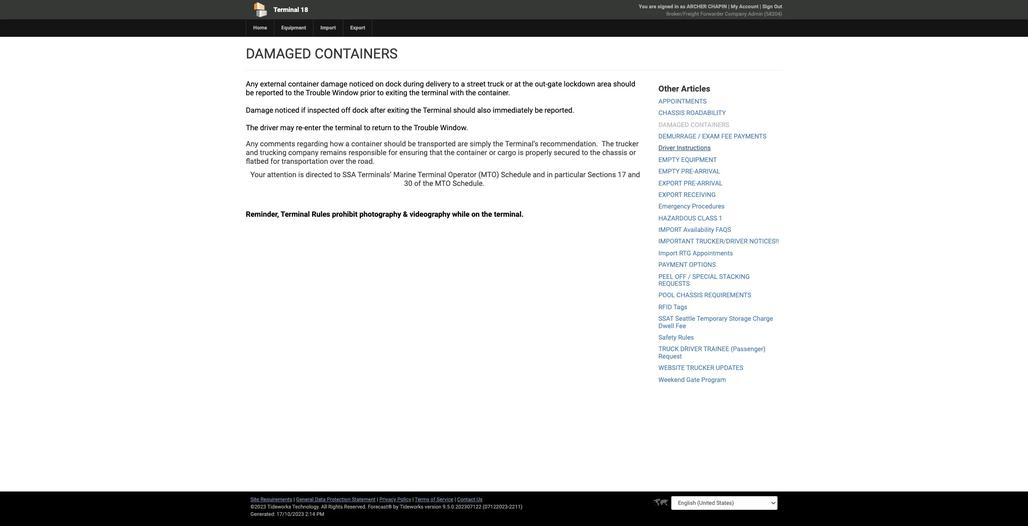 Task type: locate. For each thing, give the bounding box(es) containing it.
pre- down empty pre-arrival link
[[684, 179, 697, 187]]

1 vertical spatial export
[[659, 191, 682, 198]]

2 vertical spatial should
[[384, 140, 406, 148]]

0 vertical spatial on
[[376, 80, 384, 88]]

privacy
[[380, 497, 396, 503]]

noticed right damage
[[349, 80, 374, 88]]

containers inside "other articles appointments chassis roadability damaged containers demurrage / exam fee payments driver instructions empty equipment empty pre-arrival export pre-arrival export receiving emergency procedures hazardous class 1 import availability faqs important trucker/driver notices!! import rtg appointments payment options peel off / special stacking requests pool chassis requirements rfid tags ssat seattle temporary storage charge dwell fee safety rules truck driver trainee (passenger) request website trucker updates weekend gate program"
[[691, 121, 730, 128]]

a right how
[[346, 140, 350, 148]]

receiving
[[684, 191, 716, 198]]

rules left prohibit
[[312, 210, 330, 219]]

empty
[[659, 156, 680, 163], [659, 168, 680, 175]]

or right chassis at the top of the page
[[629, 148, 636, 157]]

trucker/driver
[[696, 238, 748, 245]]

to left ssa
[[334, 170, 341, 179]]

us
[[477, 497, 483, 503]]

0 horizontal spatial import
[[321, 25, 336, 31]]

and right "17"
[[628, 170, 640, 179]]

in left as on the right of page
[[675, 4, 679, 10]]

0 vertical spatial be
[[246, 88, 254, 97]]

other
[[659, 84, 679, 93]]

2 vertical spatial be
[[408, 140, 416, 148]]

0 horizontal spatial on
[[376, 80, 384, 88]]

damage
[[246, 106, 273, 115]]

in left particular
[[547, 170, 553, 179]]

of right 30
[[414, 179, 421, 188]]

responsible
[[349, 148, 387, 157]]

on inside any external container damage noticed on dock during delivery to a street truck or at the out-gate lockdown area should be reported to the trouble window prior to exiting the terminal with the container.
[[376, 80, 384, 88]]

1 vertical spatial noticed
[[275, 106, 300, 115]]

1 vertical spatial arrival
[[697, 179, 723, 187]]

noticed left if on the top
[[275, 106, 300, 115]]

that
[[430, 148, 443, 157]]

driver
[[659, 144, 675, 152]]

1 vertical spatial containers
[[691, 121, 730, 128]]

arrival down equipment
[[695, 168, 720, 175]]

1 vertical spatial damaged
[[659, 121, 689, 128]]

truck driver trainee (passenger) request link
[[659, 346, 766, 360]]

1 empty from the top
[[659, 156, 680, 163]]

container up if on the top
[[288, 80, 319, 88]]

export up export receiving link
[[659, 179, 682, 187]]

off
[[675, 273, 687, 280]]

the right enter
[[323, 123, 333, 132]]

1 vertical spatial in
[[547, 170, 553, 179]]

photography
[[360, 210, 401, 219]]

0 vertical spatial is
[[518, 148, 524, 157]]

pre- down empty equipment link
[[681, 168, 695, 175]]

chassis roadability link
[[659, 109, 726, 117]]

the up damage noticed if inspected off dock after exiting the terminal should also immediately be reported. at the top of page
[[409, 88, 420, 97]]

should inside any comments regarding how a container should be transported are simply the terminal's recommendation.  the trucker and trucking company remains responsible for ensuring that the container or cargo is properly secured to the chassis or flatbed for transportation over the road. your attention is directed to ssa terminals' marine terminal operator (mto) schedule and in particular sections 17 and 30 of the mto schedule.
[[384, 140, 406, 148]]

be left transported
[[408, 140, 416, 148]]

0 vertical spatial are
[[649, 4, 657, 10]]

terminal left with
[[421, 88, 448, 97]]

0 vertical spatial rules
[[312, 210, 330, 219]]

equipment
[[681, 156, 717, 163]]

1 export from the top
[[659, 179, 682, 187]]

2 any from the top
[[246, 140, 258, 148]]

the left terminal.
[[482, 210, 492, 219]]

1 vertical spatial the
[[602, 140, 614, 148]]

requirements
[[705, 292, 752, 299]]

0 horizontal spatial container
[[288, 80, 319, 88]]

damaged containers
[[246, 46, 398, 62]]

0 vertical spatial should
[[613, 80, 636, 88]]

dock right the off
[[352, 106, 368, 115]]

terms
[[415, 497, 430, 503]]

requests
[[659, 280, 690, 287]]

0 vertical spatial /
[[698, 133, 701, 140]]

2 horizontal spatial should
[[613, 80, 636, 88]]

0 horizontal spatial are
[[458, 140, 468, 148]]

the right simply
[[493, 140, 504, 148]]

at
[[515, 80, 521, 88]]

empty down empty equipment link
[[659, 168, 680, 175]]

2 horizontal spatial be
[[535, 106, 543, 115]]

0 horizontal spatial containers
[[315, 46, 398, 62]]

0 vertical spatial the
[[246, 123, 258, 132]]

1 horizontal spatial terminal
[[421, 88, 448, 97]]

terminal inside terminal 18 link
[[274, 6, 299, 13]]

is down transportation
[[298, 170, 304, 179]]

0 vertical spatial dock
[[386, 80, 402, 88]]

any
[[246, 80, 258, 88], [246, 140, 258, 148]]

be left reported
[[246, 88, 254, 97]]

0 horizontal spatial rules
[[312, 210, 330, 219]]

sign
[[763, 4, 773, 10]]

0 horizontal spatial terminal
[[335, 123, 362, 132]]

dock inside any external container damage noticed on dock during delivery to a street truck or at the out-gate lockdown area should be reported to the trouble window prior to exiting the terminal with the container.
[[386, 80, 402, 88]]

are right you
[[649, 4, 657, 10]]

1 vertical spatial any
[[246, 140, 258, 148]]

dock left during
[[386, 80, 402, 88]]

1 horizontal spatial rules
[[678, 334, 694, 341]]

enter
[[304, 123, 321, 132]]

1 horizontal spatial on
[[472, 210, 480, 219]]

1 horizontal spatial damaged
[[659, 121, 689, 128]]

are left simply
[[458, 140, 468, 148]]

1 vertical spatial empty
[[659, 168, 680, 175]]

0 vertical spatial empty
[[659, 156, 680, 163]]

/ right off
[[688, 273, 691, 280]]

0 horizontal spatial of
[[414, 179, 421, 188]]

should down with
[[453, 106, 476, 115]]

trouble up transported
[[414, 123, 439, 132]]

updates
[[716, 364, 744, 372]]

/ left exam
[[698, 133, 701, 140]]

chassis down appointments link at the top right
[[659, 109, 685, 117]]

containers up exam
[[691, 121, 730, 128]]

payment
[[659, 261, 688, 269]]

import up damaged containers
[[321, 25, 336, 31]]

exiting right the after
[[387, 106, 409, 115]]

| up 9.5.0.202307122
[[455, 497, 456, 503]]

1 horizontal spatial should
[[453, 106, 476, 115]]

1 horizontal spatial be
[[408, 140, 416, 148]]

the left driver
[[246, 123, 258, 132]]

of
[[414, 179, 421, 188], [431, 497, 436, 503]]

to right "secured"
[[582, 148, 588, 157]]

containers down export link
[[315, 46, 398, 62]]

exiting up damage noticed if inspected off dock after exiting the terminal should also immediately be reported. at the top of page
[[386, 88, 407, 97]]

1 horizontal spatial are
[[649, 4, 657, 10]]

damaged up demurrage
[[659, 121, 689, 128]]

1 vertical spatial of
[[431, 497, 436, 503]]

for up attention
[[271, 157, 280, 166]]

tideworks
[[400, 504, 424, 510]]

sign out link
[[763, 4, 783, 10]]

export up emergency
[[659, 191, 682, 198]]

trucking
[[260, 148, 287, 157]]

1 vertical spatial should
[[453, 106, 476, 115]]

on right while in the left top of the page
[[472, 210, 480, 219]]

1 horizontal spatial import
[[659, 250, 678, 257]]

of up the version
[[431, 497, 436, 503]]

to
[[453, 80, 459, 88], [285, 88, 292, 97], [377, 88, 384, 97], [364, 123, 370, 132], [393, 123, 400, 132], [582, 148, 588, 157], [334, 170, 341, 179]]

operator
[[448, 170, 477, 179]]

rfid
[[659, 303, 672, 311]]

import link
[[313, 19, 343, 37]]

and down properly
[[533, 170, 545, 179]]

1 horizontal spatial noticed
[[349, 80, 374, 88]]

properly
[[526, 148, 552, 157]]

0 vertical spatial any
[[246, 80, 258, 88]]

trouble inside any external container damage noticed on dock during delivery to a street truck or at the out-gate lockdown area should be reported to the trouble window prior to exiting the terminal with the container.
[[306, 88, 331, 97]]

out-
[[535, 80, 548, 88]]

to right the return
[[393, 123, 400, 132]]

prohibit
[[332, 210, 358, 219]]

1 horizontal spatial is
[[518, 148, 524, 157]]

1 any from the top
[[246, 80, 258, 88]]

is right cargo
[[518, 148, 524, 157]]

a
[[461, 80, 465, 88], [346, 140, 350, 148]]

0 horizontal spatial should
[[384, 140, 406, 148]]

(mto)
[[479, 170, 499, 179]]

trouble up inspected
[[306, 88, 331, 97]]

or left at
[[506, 80, 513, 88]]

a left street
[[461, 80, 465, 88]]

and left trucking in the left top of the page
[[246, 148, 258, 157]]

website
[[659, 364, 685, 372]]

import up payment
[[659, 250, 678, 257]]

1 vertical spatial rules
[[678, 334, 694, 341]]

rfid tags link
[[659, 303, 688, 311]]

to left the return
[[364, 123, 370, 132]]

as
[[680, 4, 686, 10]]

1 horizontal spatial dock
[[386, 80, 402, 88]]

arrival up receiving
[[697, 179, 723, 187]]

0 horizontal spatial in
[[547, 170, 553, 179]]

be left reported. on the right of the page
[[535, 106, 543, 115]]

1 vertical spatial be
[[535, 106, 543, 115]]

safety
[[659, 334, 677, 341]]

0 horizontal spatial dock
[[352, 106, 368, 115]]

empty equipment link
[[659, 156, 717, 163]]

1 horizontal spatial a
[[461, 80, 465, 88]]

terminal inside any comments regarding how a container should be transported are simply the terminal's recommendation.  the trucker and trucking company remains responsible for ensuring that the container or cargo is properly secured to the chassis or flatbed for transportation over the road. your attention is directed to ssa terminals' marine terminal operator (mto) schedule and in particular sections 17 and 30 of the mto schedule.
[[418, 170, 446, 179]]

chassis
[[659, 109, 685, 117], [677, 292, 703, 299]]

rules up driver
[[678, 334, 694, 341]]

after
[[370, 106, 386, 115]]

0 horizontal spatial damaged
[[246, 46, 311, 62]]

any inside any comments regarding how a container should be transported are simply the terminal's recommendation.  the trucker and trucking company remains responsible for ensuring that the container or cargo is properly secured to the chassis or flatbed for transportation over the road. your attention is directed to ssa terminals' marine terminal operator (mto) schedule and in particular sections 17 and 30 of the mto schedule.
[[246, 140, 258, 148]]

0 vertical spatial terminal
[[421, 88, 448, 97]]

notices!!
[[750, 238, 779, 245]]

0 horizontal spatial trouble
[[306, 88, 331, 97]]

0 horizontal spatial a
[[346, 140, 350, 148]]

0 vertical spatial a
[[461, 80, 465, 88]]

terminal down the off
[[335, 123, 362, 132]]

0 vertical spatial in
[[675, 4, 679, 10]]

class
[[698, 214, 718, 222]]

should down the return
[[384, 140, 406, 148]]

| left general
[[294, 497, 295, 503]]

all
[[321, 504, 327, 510]]

2 empty from the top
[[659, 168, 680, 175]]

container up the road.
[[351, 140, 382, 148]]

schedule.
[[453, 179, 485, 188]]

1 vertical spatial import
[[659, 250, 678, 257]]

any external container damage noticed on dock during delivery to a street truck or at the out-gate lockdown area should be reported to the trouble window prior to exiting the terminal with the container.
[[246, 80, 636, 97]]

gate
[[687, 376, 700, 383]]

1 horizontal spatial containers
[[691, 121, 730, 128]]

terminal
[[421, 88, 448, 97], [335, 123, 362, 132]]

should right area
[[613, 80, 636, 88]]

fee
[[676, 322, 686, 330]]

1 vertical spatial trouble
[[414, 123, 439, 132]]

0 vertical spatial export
[[659, 179, 682, 187]]

in inside the you are signed in as archer chapin | my account | sign out broker/freight forwarder company admin (58204)
[[675, 4, 679, 10]]

any up 'flatbed'
[[246, 140, 258, 148]]

damaged down "equipment" link
[[246, 46, 311, 62]]

the down during
[[411, 106, 421, 115]]

0 vertical spatial trouble
[[306, 88, 331, 97]]

0 horizontal spatial the
[[246, 123, 258, 132]]

0 horizontal spatial is
[[298, 170, 304, 179]]

with
[[450, 88, 464, 97]]

on up the after
[[376, 80, 384, 88]]

1 horizontal spatial or
[[506, 80, 513, 88]]

noticed
[[349, 80, 374, 88], [275, 106, 300, 115]]

payments
[[734, 133, 767, 140]]

the driver may re-enter the terminal to return to the trouble window.
[[246, 123, 468, 132]]

area
[[597, 80, 612, 88]]

equipment link
[[274, 19, 313, 37]]

road.
[[358, 157, 375, 166]]

0 vertical spatial exiting
[[386, 88, 407, 97]]

payment options link
[[659, 261, 716, 269]]

0 vertical spatial containers
[[315, 46, 398, 62]]

appointments link
[[659, 98, 707, 105]]

may
[[280, 123, 294, 132]]

1 vertical spatial terminal
[[335, 123, 362, 132]]

any left the external
[[246, 80, 258, 88]]

delivery
[[426, 80, 451, 88]]

1 vertical spatial a
[[346, 140, 350, 148]]

are inside any comments regarding how a container should be transported are simply the terminal's recommendation.  the trucker and trucking company remains responsible for ensuring that the container or cargo is properly secured to the chassis or flatbed for transportation over the road. your attention is directed to ssa terminals' marine terminal operator (mto) schedule and in particular sections 17 and 30 of the mto schedule.
[[458, 140, 468, 148]]

0 vertical spatial import
[[321, 25, 336, 31]]

2 export from the top
[[659, 191, 682, 198]]

admin
[[748, 11, 763, 17]]

1 horizontal spatial of
[[431, 497, 436, 503]]

the up ssa
[[346, 157, 356, 166]]

0 horizontal spatial be
[[246, 88, 254, 97]]

exam
[[702, 133, 720, 140]]

any inside any external container damage noticed on dock during delivery to a street truck or at the out-gate lockdown area should be reported to the trouble window prior to exiting the terminal with the container.
[[246, 80, 258, 88]]

2211)
[[509, 504, 523, 510]]

terminal left 18
[[274, 6, 299, 13]]

2 horizontal spatial and
[[628, 170, 640, 179]]

container up operator
[[457, 148, 487, 157]]

0 vertical spatial of
[[414, 179, 421, 188]]

0 vertical spatial pre-
[[681, 168, 695, 175]]

terminal down that
[[418, 170, 446, 179]]

of inside any comments regarding how a container should be transported are simply the terminal's recommendation.  the trucker and trucking company remains responsible for ensuring that the container or cargo is properly secured to the chassis or flatbed for transportation over the road. your attention is directed to ssa terminals' marine terminal operator (mto) schedule and in particular sections 17 and 30 of the mto schedule.
[[414, 179, 421, 188]]

generated:
[[251, 512, 275, 518]]

home link
[[246, 19, 274, 37]]

or left cargo
[[489, 148, 496, 157]]

1 vertical spatial are
[[458, 140, 468, 148]]

1 vertical spatial /
[[688, 273, 691, 280]]

1 horizontal spatial the
[[602, 140, 614, 148]]

0 vertical spatial arrival
[[695, 168, 720, 175]]

| left my
[[729, 4, 730, 10]]

weekend
[[659, 376, 685, 383]]

1 horizontal spatial in
[[675, 4, 679, 10]]

empty down the driver
[[659, 156, 680, 163]]

stacking
[[719, 273, 750, 280]]

0 horizontal spatial for
[[271, 157, 280, 166]]

the inside any comments regarding how a container should be transported are simply the terminal's recommendation.  the trucker and trucking company remains responsible for ensuring that the container or cargo is properly secured to the chassis or flatbed for transportation over the road. your attention is directed to ssa terminals' marine terminal operator (mto) schedule and in particular sections 17 and 30 of the mto schedule.
[[602, 140, 614, 148]]

for left ensuring
[[388, 148, 398, 157]]

1 vertical spatial is
[[298, 170, 304, 179]]

chassis up the tags
[[677, 292, 703, 299]]

you are signed in as archer chapin | my account | sign out broker/freight forwarder company admin (58204)
[[639, 4, 783, 17]]

the left the trucker
[[602, 140, 614, 148]]

a inside any external container damage noticed on dock during delivery to a street truck or at the out-gate lockdown area should be reported to the trouble window prior to exiting the terminal with the container.
[[461, 80, 465, 88]]

a inside any comments regarding how a container should be transported are simply the terminal's recommendation.  the trucker and trucking company remains responsible for ensuring that the container or cargo is properly secured to the chassis or flatbed for transportation over the road. your attention is directed to ssa terminals' marine terminal operator (mto) schedule and in particular sections 17 and 30 of the mto schedule.
[[346, 140, 350, 148]]

0 vertical spatial noticed
[[349, 80, 374, 88]]

import
[[321, 25, 336, 31], [659, 250, 678, 257]]

terminal's
[[505, 140, 539, 148]]



Task type: vqa. For each thing, say whether or not it's contained in the screenshot.
Last Free Day
no



Task type: describe. For each thing, give the bounding box(es) containing it.
terminals'
[[358, 170, 392, 179]]

storage
[[729, 315, 751, 323]]

2:14
[[305, 512, 315, 518]]

ssat seattle temporary storage charge dwell fee link
[[659, 315, 773, 330]]

if
[[301, 106, 306, 115]]

window
[[332, 88, 359, 97]]

program
[[702, 376, 726, 383]]

you
[[639, 4, 648, 10]]

(58204)
[[764, 11, 783, 17]]

of inside site requirements | general data protection statement | privacy policy | terms of service | contact us ©2023 tideworks technology. all rights reserved. forecast® by tideworks version 9.5.0.202307122 (07122023-2211) generated: 17/10/2023 2:14 pm
[[431, 497, 436, 503]]

pool chassis requirements link
[[659, 292, 752, 299]]

secured
[[554, 148, 580, 157]]

| up the forecast®
[[377, 497, 378, 503]]

container inside any external container damage noticed on dock during delivery to a street truck or at the out-gate lockdown area should be reported to the trouble window prior to exiting the terminal with the container.
[[288, 80, 319, 88]]

0 horizontal spatial /
[[688, 273, 691, 280]]

17/10/2023
[[277, 512, 304, 518]]

appointments
[[693, 250, 733, 257]]

truck
[[488, 80, 504, 88]]

the right at
[[523, 80, 533, 88]]

0 vertical spatial damaged
[[246, 46, 311, 62]]

any comments regarding how a container should be transported are simply the terminal's recommendation.  the trucker and trucking company remains responsible for ensuring that the container or cargo is properly secured to the chassis or flatbed for transportation over the road. your attention is directed to ssa terminals' marine terminal operator (mto) schedule and in particular sections 17 and 30 of the mto schedule.
[[246, 140, 640, 188]]

options
[[689, 261, 716, 269]]

forwarder
[[701, 11, 724, 17]]

noticed inside any external container damage noticed on dock during delivery to a street truck or at the out-gate lockdown area should be reported to the trouble window prior to exiting the terminal with the container.
[[349, 80, 374, 88]]

in inside any comments regarding how a container should be transported are simply the terminal's recommendation.  the trucker and trucking company remains responsible for ensuring that the container or cargo is properly secured to the chassis or flatbed for transportation over the road. your attention is directed to ssa terminals' marine terminal operator (mto) schedule and in particular sections 17 and 30 of the mto schedule.
[[547, 170, 553, 179]]

protection
[[327, 497, 351, 503]]

schedule
[[501, 170, 531, 179]]

other articles appointments chassis roadability damaged containers demurrage / exam fee payments driver instructions empty equipment empty pre-arrival export pre-arrival export receiving emergency procedures hazardous class 1 import availability faqs important trucker/driver notices!! import rtg appointments payment options peel off / special stacking requests pool chassis requirements rfid tags ssat seattle temporary storage charge dwell fee safety rules truck driver trainee (passenger) request website trucker updates weekend gate program
[[659, 84, 779, 383]]

particular
[[555, 170, 586, 179]]

trucker
[[616, 140, 639, 148]]

import inside "other articles appointments chassis roadability damaged containers demurrage / exam fee payments driver instructions empty equipment empty pre-arrival export pre-arrival export receiving emergency procedures hazardous class 1 import availability faqs important trucker/driver notices!! import rtg appointments payment options peel off / special stacking requests pool chassis requirements rfid tags ssat seattle temporary storage charge dwell fee safety rules truck driver trainee (passenger) request website trucker updates weekend gate program"
[[659, 250, 678, 257]]

are inside the you are signed in as archer chapin | my account | sign out broker/freight forwarder company admin (58204)
[[649, 4, 657, 10]]

charge
[[753, 315, 773, 323]]

the left mto
[[423, 179, 433, 188]]

procedures
[[692, 203, 725, 210]]

1 horizontal spatial trouble
[[414, 123, 439, 132]]

0 horizontal spatial and
[[246, 148, 258, 157]]

company
[[288, 148, 319, 157]]

damaged inside "other articles appointments chassis roadability damaged containers demurrage / exam fee payments driver instructions empty equipment empty pre-arrival export pre-arrival export receiving emergency procedures hazardous class 1 import availability faqs important trucker/driver notices!! import rtg appointments payment options peel off / special stacking requests pool chassis requirements rfid tags ssat seattle temporary storage charge dwell fee safety rules truck driver trainee (passenger) request website trucker updates weekend gate program"
[[659, 121, 689, 128]]

external
[[260, 80, 286, 88]]

| left sign
[[760, 4, 761, 10]]

(passenger)
[[731, 346, 766, 353]]

ensuring
[[400, 148, 428, 157]]

import rtg appointments link
[[659, 250, 733, 257]]

peel off / special stacking requests link
[[659, 273, 750, 287]]

comments
[[260, 140, 295, 148]]

while
[[452, 210, 470, 219]]

1 vertical spatial exiting
[[387, 106, 409, 115]]

prior
[[360, 88, 376, 97]]

temporary
[[697, 315, 728, 323]]

damage noticed if inspected off dock after exiting the terminal should also immediately be reported.
[[246, 106, 576, 115]]

1 vertical spatial dock
[[352, 106, 368, 115]]

site requirements link
[[251, 497, 292, 503]]

0 horizontal spatial noticed
[[275, 106, 300, 115]]

1 horizontal spatial container
[[351, 140, 382, 148]]

1 horizontal spatial for
[[388, 148, 398, 157]]

terminal inside any external container damage noticed on dock during delivery to a street truck or at the out-gate lockdown area should be reported to the trouble window prior to exiting the terminal with the container.
[[421, 88, 448, 97]]

1 horizontal spatial and
[[533, 170, 545, 179]]

1 vertical spatial chassis
[[677, 292, 703, 299]]

mto
[[435, 179, 451, 188]]

cargo
[[498, 148, 516, 157]]

trucker
[[687, 364, 714, 372]]

street
[[467, 80, 486, 88]]

request
[[659, 353, 682, 360]]

data
[[315, 497, 326, 503]]

be inside any external container damage noticed on dock during delivery to a street truck or at the out-gate lockdown area should be reported to the trouble window prior to exiting the terminal with the container.
[[246, 88, 254, 97]]

driver instructions link
[[659, 144, 711, 152]]

to right prior
[[377, 88, 384, 97]]

rules inside "other articles appointments chassis roadability damaged containers demurrage / exam fee payments driver instructions empty equipment empty pre-arrival export pre-arrival export receiving emergency procedures hazardous class 1 import availability faqs important trucker/driver notices!! import rtg appointments payment options peel off / special stacking requests pool chassis requirements rfid tags ssat seattle temporary storage charge dwell fee safety rules truck driver trainee (passenger) request website trucker updates weekend gate program"
[[678, 334, 694, 341]]

general data protection statement link
[[296, 497, 376, 503]]

directed
[[306, 170, 332, 179]]

window.
[[440, 123, 468, 132]]

videography
[[410, 210, 450, 219]]

2 horizontal spatial or
[[629, 148, 636, 157]]

the up if on the top
[[294, 88, 304, 97]]

the right with
[[466, 88, 476, 97]]

faqs
[[716, 226, 731, 234]]

9.5.0.202307122
[[443, 504, 482, 510]]

availability
[[684, 226, 714, 234]]

your
[[251, 170, 265, 179]]

off
[[341, 106, 351, 115]]

any for any external container damage noticed on dock during delivery to a street truck or at the out-gate lockdown area should be reported to the trouble window prior to exiting the terminal with the container.
[[246, 80, 258, 88]]

the down damage noticed if inspected off dock after exiting the terminal should also immediately be reported. at the top of page
[[402, 123, 412, 132]]

peel
[[659, 273, 674, 280]]

reserved.
[[344, 504, 367, 510]]

transportation
[[282, 157, 328, 166]]

also
[[477, 106, 491, 115]]

demurrage / exam fee payments link
[[659, 133, 767, 140]]

be inside any comments regarding how a container should be transported are simply the terminal's recommendation.  the trucker and trucking company remains responsible for ensuring that the container or cargo is properly secured to the chassis or flatbed for transportation over the road. your attention is directed to ssa terminals' marine terminal operator (mto) schedule and in particular sections 17 and 30 of the mto schedule.
[[408, 140, 416, 148]]

to right reported
[[285, 88, 292, 97]]

| up tideworks
[[413, 497, 414, 503]]

terminal right reminder,
[[281, 210, 310, 219]]

1 vertical spatial pre-
[[684, 179, 697, 187]]

roadability
[[687, 109, 726, 117]]

contact
[[457, 497, 475, 503]]

service
[[437, 497, 454, 503]]

reminder, terminal rules prohibit photography & videography while on the terminal.
[[246, 210, 524, 219]]

17
[[618, 170, 626, 179]]

site
[[251, 497, 259, 503]]

articles
[[681, 84, 711, 93]]

pool
[[659, 292, 675, 299]]

should inside any external container damage noticed on dock during delivery to a street truck or at the out-gate lockdown area should be reported to the trouble window prior to exiting the terminal with the container.
[[613, 80, 636, 88]]

important
[[659, 238, 694, 245]]

0 horizontal spatial or
[[489, 148, 496, 157]]

&
[[403, 210, 408, 219]]

2 horizontal spatial container
[[457, 148, 487, 157]]

instructions
[[677, 144, 711, 152]]

lockdown
[[564, 80, 595, 88]]

dwell
[[659, 322, 674, 330]]

any for any comments regarding how a container should be transported are simply the terminal's recommendation.  the trucker and trucking company remains responsible for ensuring that the container or cargo is properly secured to the chassis or flatbed for transportation over the road. your attention is directed to ssa terminals' marine terminal operator (mto) schedule and in particular sections 17 and 30 of the mto schedule.
[[246, 140, 258, 148]]

or inside any external container damage noticed on dock during delivery to a street truck or at the out-gate lockdown area should be reported to the trouble window prior to exiting the terminal with the container.
[[506, 80, 513, 88]]

terms of service link
[[415, 497, 454, 503]]

re-
[[296, 123, 304, 132]]

hazardous class 1 link
[[659, 214, 723, 222]]

1 horizontal spatial /
[[698, 133, 701, 140]]

the right that
[[444, 148, 455, 157]]

trainee
[[704, 346, 729, 353]]

to right delivery
[[453, 80, 459, 88]]

(07122023-
[[483, 504, 509, 510]]

reminder,
[[246, 210, 279, 219]]

terminal down any external container damage noticed on dock during delivery to a street truck or at the out-gate lockdown area should be reported to the trouble window prior to exiting the terminal with the container. on the top of the page
[[423, 106, 452, 115]]

terminal 18
[[274, 6, 308, 13]]

0 vertical spatial chassis
[[659, 109, 685, 117]]

30
[[404, 179, 413, 188]]

exiting inside any external container damage noticed on dock during delivery to a street truck or at the out-gate lockdown area should be reported to the trouble window prior to exiting the terminal with the container.
[[386, 88, 407, 97]]

18
[[301, 6, 308, 13]]

export pre-arrival link
[[659, 179, 723, 187]]

the left chassis at the top of the page
[[590, 148, 601, 157]]

export
[[350, 25, 365, 31]]



